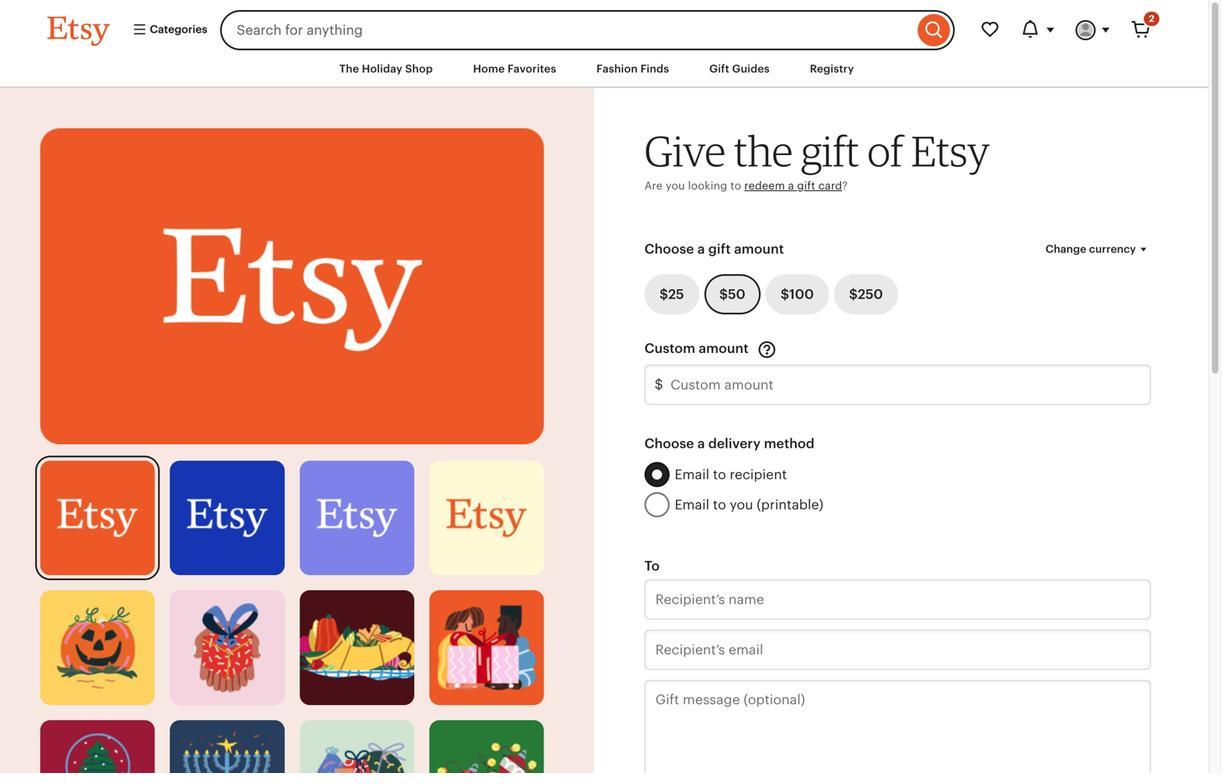 Task type: describe. For each thing, give the bounding box(es) containing it.
looking
[[688, 180, 728, 192]]

1 etsy logo with white font on an orange background image from the top
[[40, 129, 544, 445]]

you inside give the gift of etsy are you looking to redeem a gift card ?
[[666, 180, 685, 192]]

choose a delivery method
[[645, 436, 815, 452]]

currency
[[1090, 243, 1137, 255]]

Recipient's name text field
[[645, 580, 1152, 620]]

choose for choose a delivery method
[[645, 436, 695, 452]]

$100
[[781, 287, 814, 302]]

email to recipient
[[675, 467, 787, 482]]

the holiday shop
[[340, 63, 433, 75]]

etsy
[[912, 126, 990, 176]]

to inside give the gift of etsy are you looking to redeem a gift card ?
[[731, 180, 742, 192]]

fashion finds
[[597, 63, 669, 75]]

to for recipient
[[713, 467, 727, 482]]

categories banner
[[17, 0, 1192, 50]]

choose a gift amount
[[645, 242, 785, 257]]

give
[[645, 126, 726, 176]]

illustration of two open hands holding a small box wrapped in a red paper with white confetti design on a light pink background with and small etsy logo in the top left corner in black font image
[[170, 591, 285, 705]]

illustration of an orange pumpkin with a carved face on a bed of green with a yellow background and a small etsy logo in the top left corner in black font image
[[40, 591, 155, 705]]

email to you (printable)
[[675, 498, 824, 513]]

to
[[645, 559, 660, 574]]

illustration of a yellow cornucopia sitting on a white tablecloth with turquoise checkers and overfilling with an orange gourd, yellow corn, pink grapes, as well as seasonal foliage floating behind. the background is burgundy with a small etsy logo in white font in the top left corner. image
[[300, 591, 414, 705]]

method
[[764, 436, 815, 452]]

gift guides
[[710, 63, 770, 75]]

change
[[1046, 243, 1087, 255]]

gift guides link
[[697, 54, 783, 84]]

holiday
[[362, 63, 403, 75]]

finds
[[641, 63, 669, 75]]

the holiday shop link
[[327, 54, 446, 84]]

a inside give the gift of etsy are you looking to redeem a gift card ?
[[788, 180, 795, 192]]

email for email to you (printable)
[[675, 498, 710, 513]]

$250
[[850, 287, 884, 302]]

change currency
[[1046, 243, 1137, 255]]

etsy logo with orange font on a lavender background image
[[300, 461, 414, 576]]

?
[[843, 180, 848, 192]]

custom
[[645, 341, 696, 356]]

2 link
[[1121, 10, 1162, 50]]

redeem a gift card link
[[745, 180, 843, 192]]

home
[[473, 63, 505, 75]]

to for you
[[713, 498, 727, 513]]



Task type: locate. For each thing, give the bounding box(es) containing it.
gift left card in the right of the page
[[798, 180, 816, 192]]

gift for amount
[[709, 242, 731, 257]]

Custom amount number field
[[645, 365, 1152, 405]]

choose left the delivery
[[645, 436, 695, 452]]

change currency button
[[1034, 234, 1164, 264]]

choose
[[645, 242, 695, 257], [645, 436, 695, 452]]

1 vertical spatial a
[[698, 242, 705, 257]]

0 vertical spatial a
[[788, 180, 795, 192]]

menu bar containing the holiday shop
[[17, 50, 1192, 88]]

(printable)
[[757, 498, 824, 513]]

2 vertical spatial to
[[713, 498, 727, 513]]

illustration of two people holding a large pink gift box with white zig zag stripes and a red and pink ribbon, on an orange background with a small etsy logo in white font in the top left corner image
[[430, 591, 544, 705]]

home favorites link
[[461, 54, 569, 84]]

choose for choose a gift amount
[[645, 242, 695, 257]]

0 vertical spatial etsy logo with white font on an orange background image
[[40, 129, 544, 445]]

give the gift of etsy are you looking to redeem a gift card ?
[[645, 126, 990, 192]]

$50
[[720, 287, 746, 302]]

email for email to recipient
[[675, 467, 710, 482]]

etsy logo with white font on a cream background image
[[430, 461, 544, 576]]

the
[[734, 126, 793, 176]]

to down email to recipient
[[713, 498, 727, 513]]

categories
[[147, 23, 207, 36]]

1 vertical spatial you
[[730, 498, 754, 513]]

1 vertical spatial etsy logo with white font on an orange background image
[[40, 461, 155, 576]]

2 etsy logo with white font on an orange background image from the top
[[40, 461, 155, 576]]

0 horizontal spatial you
[[666, 180, 685, 192]]

are
[[645, 180, 663, 192]]

email down choose a delivery method
[[675, 467, 710, 482]]

you right are
[[666, 180, 685, 192]]

1 choose from the top
[[645, 242, 695, 257]]

gift up $50
[[709, 242, 731, 257]]

gift up card in the right of the page
[[802, 126, 860, 176]]

registry link
[[798, 54, 867, 84]]

to down choose a delivery method
[[713, 467, 727, 482]]

card
[[819, 180, 843, 192]]

a left the delivery
[[698, 436, 705, 452]]

0 vertical spatial gift
[[802, 126, 860, 176]]

a down "looking"
[[698, 242, 705, 257]]

amount
[[735, 242, 785, 257], [699, 341, 749, 356]]

the
[[340, 63, 359, 75]]

gift
[[802, 126, 860, 176], [798, 180, 816, 192], [709, 242, 731, 257]]

1 email from the top
[[675, 467, 710, 482]]

shop
[[405, 63, 433, 75]]

to
[[731, 180, 742, 192], [713, 467, 727, 482], [713, 498, 727, 513]]

a for choose a gift amount
[[698, 242, 705, 257]]

etsy logo with white font on an orange background image
[[40, 129, 544, 445], [40, 461, 155, 576]]

favorites
[[508, 63, 557, 75]]

a for choose a delivery method
[[698, 436, 705, 452]]

a
[[788, 180, 795, 192], [698, 242, 705, 257], [698, 436, 705, 452]]

delivery
[[709, 436, 761, 452]]

categories button
[[120, 15, 215, 45]]

$25
[[660, 287, 685, 302]]

fashion
[[597, 63, 638, 75]]

1 vertical spatial email
[[675, 498, 710, 513]]

home favorites
[[473, 63, 557, 75]]

you
[[666, 180, 685, 192], [730, 498, 754, 513]]

2 choose from the top
[[645, 436, 695, 452]]

fashion finds link
[[584, 54, 682, 84]]

of
[[868, 126, 903, 176]]

amount up $50
[[735, 242, 785, 257]]

2 vertical spatial gift
[[709, 242, 731, 257]]

0 vertical spatial amount
[[735, 242, 785, 257]]

you down email to recipient
[[730, 498, 754, 513]]

1 vertical spatial amount
[[699, 341, 749, 356]]

a right redeem
[[788, 180, 795, 192]]

2
[[1150, 13, 1155, 24]]

choose up $25
[[645, 242, 695, 257]]

email
[[675, 467, 710, 482], [675, 498, 710, 513]]

0 vertical spatial you
[[666, 180, 685, 192]]

0 vertical spatial to
[[731, 180, 742, 192]]

etsy logo with white font on a blue background image
[[170, 461, 285, 576]]

gift for of
[[802, 126, 860, 176]]

redeem
[[745, 180, 785, 192]]

2 vertical spatial a
[[698, 436, 705, 452]]

recipient
[[730, 467, 787, 482]]

0 vertical spatial choose
[[645, 242, 695, 257]]

Gift message (optional) text field
[[645, 681, 1152, 774]]

2 email from the top
[[675, 498, 710, 513]]

1 vertical spatial to
[[713, 467, 727, 482]]

to right "looking"
[[731, 180, 742, 192]]

Recipient's email email field
[[645, 630, 1152, 671]]

email down email to recipient
[[675, 498, 710, 513]]

None search field
[[220, 10, 955, 50]]

1 horizontal spatial you
[[730, 498, 754, 513]]

1 vertical spatial gift
[[798, 180, 816, 192]]

gift
[[710, 63, 730, 75]]

0 vertical spatial email
[[675, 467, 710, 482]]

guides
[[733, 63, 770, 75]]

custom amount
[[645, 341, 752, 356]]

none search field inside the categories 'banner'
[[220, 10, 955, 50]]

registry
[[810, 63, 855, 75]]

Search for anything text field
[[220, 10, 914, 50]]

1 vertical spatial choose
[[645, 436, 695, 452]]

menu bar
[[17, 50, 1192, 88]]

amount right custom
[[699, 341, 749, 356]]



Task type: vqa. For each thing, say whether or not it's contained in the screenshot.
View shop policies
no



